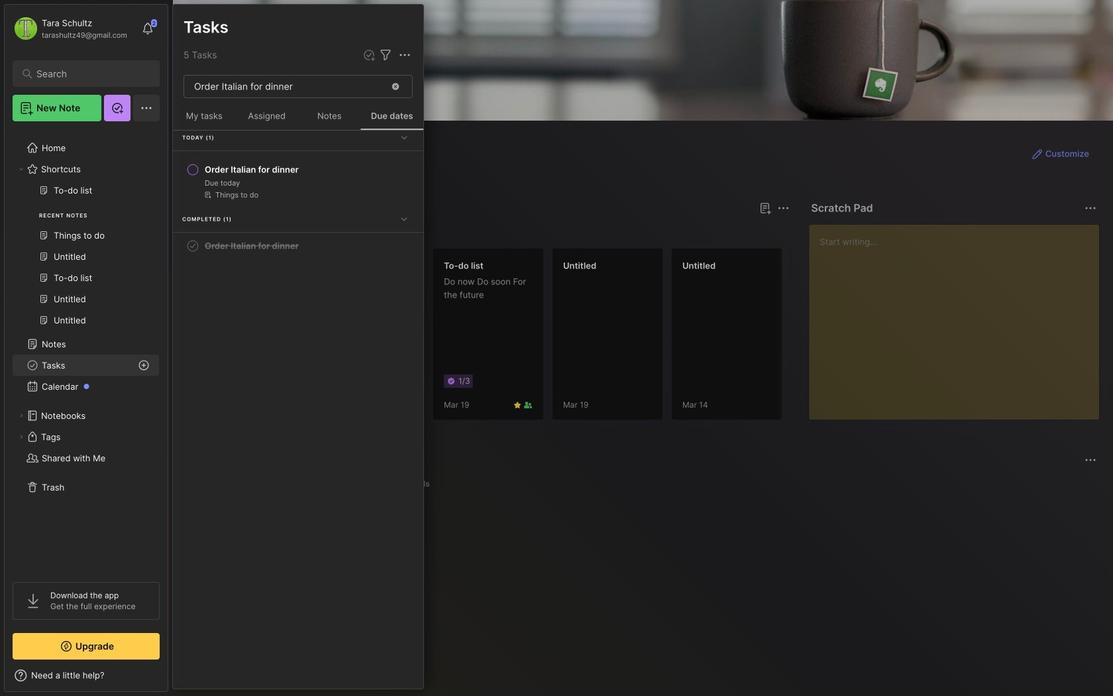 Task type: locate. For each thing, give the bounding box(es) containing it.
2 tab list from the top
[[197, 476, 1095, 492]]

tree
[[5, 129, 168, 570]]

click to collapse image
[[167, 672, 177, 687]]

0 vertical spatial row
[[178, 158, 418, 206]]

0 vertical spatial tab list
[[197, 224, 788, 240]]

1 vertical spatial row
[[178, 234, 418, 258]]

None search field
[[36, 66, 142, 82]]

tab
[[197, 224, 236, 240], [241, 224, 295, 240], [253, 476, 293, 492], [399, 476, 436, 492]]

2 row from the top
[[178, 234, 418, 258]]

1 tab list from the top
[[197, 224, 788, 240]]

tab list
[[197, 224, 788, 240], [197, 476, 1095, 492]]

row group
[[173, 125, 424, 259], [194, 248, 1114, 428]]

Start writing… text field
[[820, 225, 1099, 409]]

More actions and view options field
[[394, 47, 413, 63]]

Account field
[[13, 15, 127, 42]]

filter tasks image
[[378, 47, 394, 63]]

grid grid
[[194, 500, 1100, 680]]

new task image
[[363, 48, 376, 62]]

expand tags image
[[17, 433, 25, 441]]

1 vertical spatial tab list
[[197, 476, 1095, 492]]

collapse today image
[[398, 131, 411, 144]]

row
[[178, 158, 418, 206], [178, 234, 418, 258]]

none search field inside "main" element
[[36, 66, 142, 82]]

group
[[13, 180, 159, 339]]



Task type: describe. For each thing, give the bounding box(es) containing it.
main element
[[0, 0, 172, 696]]

collapse completed image
[[398, 212, 411, 225]]

Filter tasks field
[[378, 47, 394, 63]]

group inside tree
[[13, 180, 159, 339]]

1 row from the top
[[178, 158, 418, 206]]

Search text field
[[36, 68, 142, 80]]

more actions and view options image
[[397, 47, 413, 63]]

tree inside "main" element
[[5, 129, 168, 570]]

WHAT'S NEW field
[[5, 665, 168, 686]]

expand notebooks image
[[17, 412, 25, 420]]

Find tasks… text field
[[186, 76, 383, 97]]



Task type: vqa. For each thing, say whether or not it's contained in the screenshot.
search box
yes



